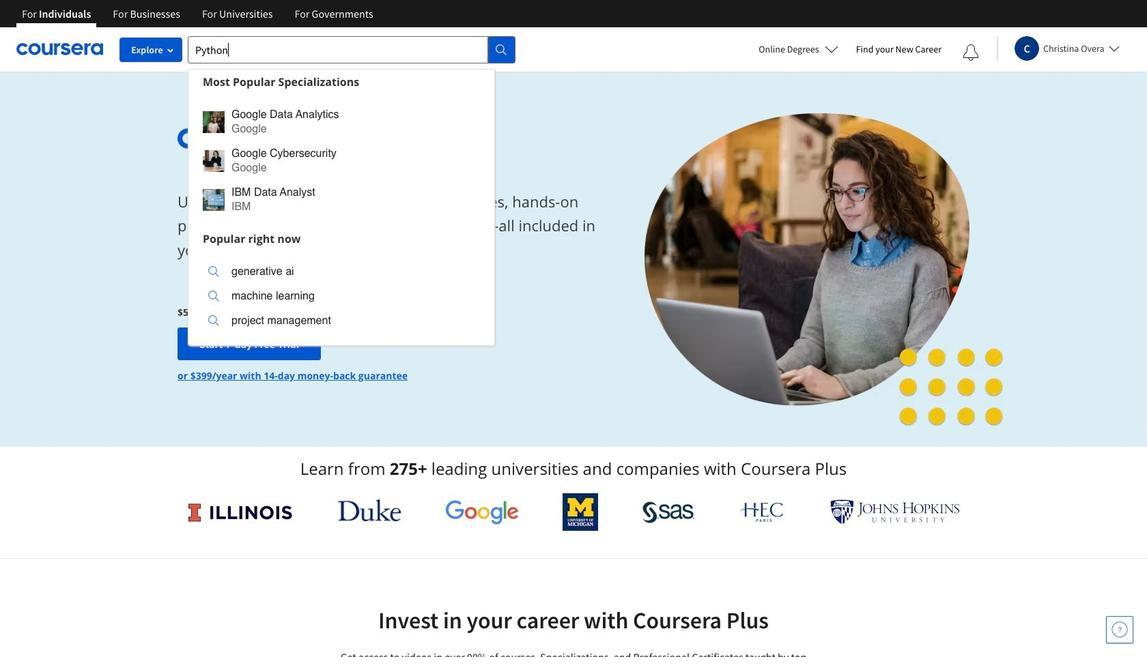 Task type: vqa. For each thing, say whether or not it's contained in the screenshot.
8 within GET STARTED WITH THESE FREE COURSES COLLECTION "ELEMENT"
no



Task type: locate. For each thing, give the bounding box(es) containing it.
0 vertical spatial list box
[[189, 94, 495, 226]]

university of illinois at urbana-champaign image
[[187, 502, 294, 524]]

1 vertical spatial list box
[[189, 251, 495, 345]]

duke university image
[[338, 500, 401, 522]]

banner navigation
[[11, 0, 384, 27]]

None search field
[[188, 36, 516, 346]]

suggestion image image
[[203, 111, 225, 133], [203, 150, 225, 172], [203, 189, 225, 211], [208, 266, 219, 277], [208, 291, 219, 302], [208, 316, 219, 327]]

list box
[[189, 94, 495, 226], [189, 251, 495, 345]]

university of michigan image
[[563, 494, 599, 532]]

coursera plus image
[[178, 128, 386, 149]]

google image
[[445, 500, 519, 525]]



Task type: describe. For each thing, give the bounding box(es) containing it.
hec paris image
[[739, 499, 787, 527]]

sas image
[[643, 502, 695, 524]]

johns hopkins university image
[[831, 500, 961, 525]]

What do you want to learn? text field
[[188, 36, 488, 63]]

autocomplete results list box
[[188, 69, 495, 346]]

1 list box from the top
[[189, 94, 495, 226]]

coursera image
[[16, 38, 103, 60]]

2 list box from the top
[[189, 251, 495, 345]]

help center image
[[1112, 622, 1129, 639]]



